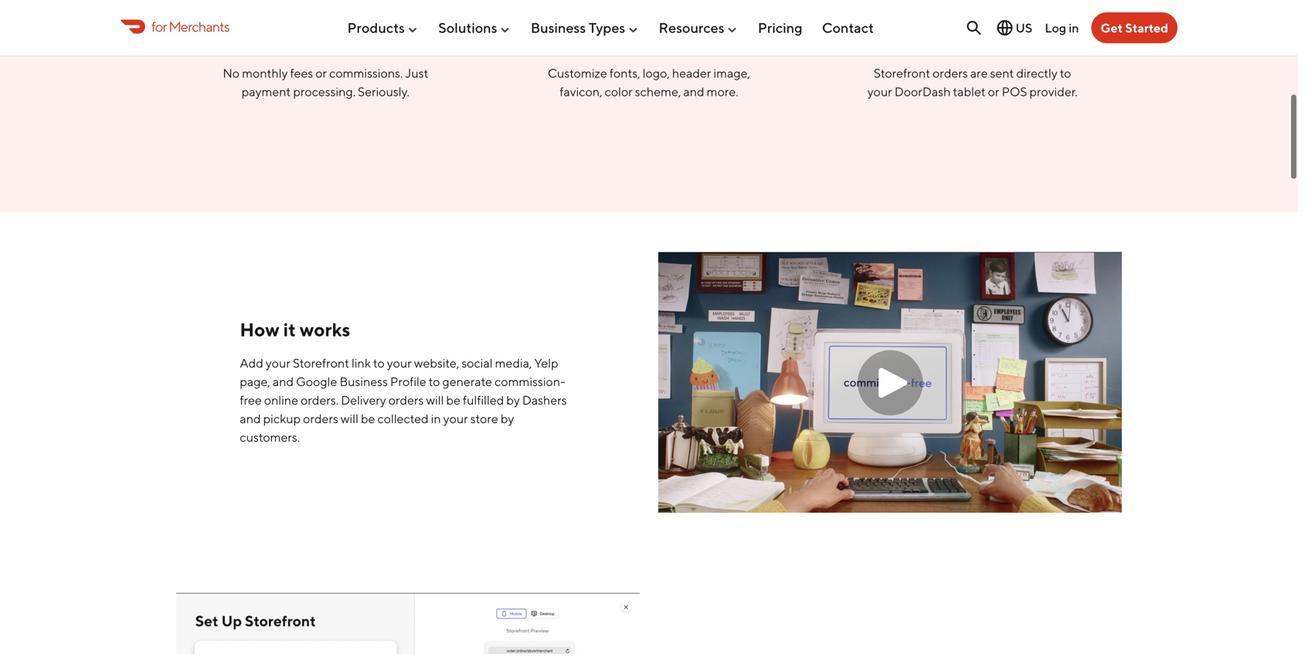 Task type: locate. For each thing, give the bounding box(es) containing it.
1 vertical spatial in
[[431, 412, 441, 427]]

resources link
[[659, 13, 739, 42]]

tablet
[[954, 84, 986, 99]]

1 vertical spatial or
[[988, 84, 1000, 99]]

easy to use restaurant online ordering image
[[920, 0, 1026, 20]]

and down header
[[684, 84, 705, 99]]

fonts,
[[610, 66, 641, 80]]

be down 'delivery'
[[361, 412, 375, 427]]

contact link
[[822, 13, 874, 42]]

google
[[296, 375, 337, 389]]

1 vertical spatial storefront
[[293, 356, 349, 371]]

0 horizontal spatial storefront
[[293, 356, 349, 371]]

by down commission-
[[507, 393, 520, 408]]

and down the free
[[240, 412, 261, 427]]

resources
[[659, 19, 725, 36]]

1 horizontal spatial storefront
[[874, 66, 931, 80]]

1 vertical spatial business
[[340, 375, 388, 389]]

process
[[946, 35, 996, 52]]

orders inside the 'storefront orders are sent directly to your doordash tablet or pos provider.'
[[933, 66, 968, 80]]

social
[[462, 356, 493, 371]]

header
[[672, 66, 712, 80]]

log
[[1045, 20, 1067, 35]]

orders up tablet
[[933, 66, 968, 80]]

1 horizontal spatial to
[[429, 375, 440, 389]]

2 vertical spatial to
[[429, 375, 440, 389]]

1 vertical spatial by
[[501, 412, 514, 427]]

yours
[[683, 35, 718, 52]]

1 horizontal spatial be
[[446, 393, 461, 408]]

add your storefront link to your website, social media, yelp page, and google business profile to generate commission- free online orders. delivery orders will be fulfilled by dashers and pickup orders will be collected in your store by customers.
[[240, 356, 567, 445]]

store
[[471, 412, 498, 427]]

will down 'delivery'
[[341, 412, 359, 427]]

pricing link
[[758, 13, 803, 42]]

customers.
[[240, 430, 300, 445]]

dashers
[[522, 393, 567, 408]]

us
[[1016, 20, 1033, 35]]

or up processing.
[[316, 66, 327, 80]]

website,
[[414, 356, 459, 371]]

2 horizontal spatial and
[[684, 84, 705, 99]]

your left doordash
[[868, 84, 893, 99]]

pickup
[[263, 412, 301, 427]]

in
[[1069, 20, 1080, 35], [431, 412, 441, 427]]

0 horizontal spatial business
[[340, 375, 388, 389]]

2 horizontal spatial to
[[1060, 66, 1072, 80]]

0 horizontal spatial in
[[431, 412, 441, 427]]

1 horizontal spatial and
[[273, 375, 294, 389]]

orders
[[999, 35, 1040, 52], [933, 66, 968, 80], [389, 393, 424, 408], [303, 412, 338, 427]]

orders.
[[301, 393, 339, 408]]

pos
[[1002, 84, 1028, 99]]

orders down profile
[[389, 393, 424, 408]]

link
[[352, 356, 371, 371]]

storefront inside the 'storefront orders are sent directly to your doordash tablet or pos provider.'
[[874, 66, 931, 80]]

0 vertical spatial business
[[531, 19, 586, 36]]

storefront up google
[[293, 356, 349, 371]]

0 vertical spatial will
[[426, 393, 444, 408]]

0 horizontal spatial be
[[361, 412, 375, 427]]

for
[[152, 18, 167, 35]]

just
[[405, 66, 429, 80]]

commissions.
[[329, 66, 403, 80]]

by
[[507, 393, 520, 408], [501, 412, 514, 427]]

in right collected
[[431, 412, 441, 427]]

business
[[531, 19, 586, 36], [340, 375, 388, 389]]

log in link
[[1045, 20, 1080, 35]]

business types
[[531, 19, 626, 36]]

add
[[240, 356, 263, 371]]

products link
[[347, 13, 419, 42]]

your
[[868, 84, 893, 99], [266, 356, 291, 371], [387, 356, 412, 371], [444, 412, 468, 427]]

0 vertical spatial be
[[446, 393, 461, 408]]

0 horizontal spatial or
[[316, 66, 327, 80]]

business left types
[[531, 19, 586, 36]]

easily
[[906, 35, 944, 52]]

1 horizontal spatial or
[[988, 84, 1000, 99]]

products
[[347, 19, 405, 36]]

or
[[316, 66, 327, 80], [988, 84, 1000, 99]]

0 vertical spatial or
[[316, 66, 327, 80]]

in inside add your storefront link to your website, social media, yelp page, and google business profile to generate commission- free online orders. delivery orders will be fulfilled by dashers and pickup orders will be collected in your store by customers.
[[431, 412, 441, 427]]

to right the link
[[373, 356, 385, 371]]

seriously.
[[358, 84, 410, 99]]

your right 'add'
[[266, 356, 291, 371]]

be down generate
[[446, 393, 461, 408]]

or inside no monthly fees or commissions. just payment processing. seriously.
[[316, 66, 327, 80]]

to down the website,
[[429, 375, 440, 389]]

get
[[1101, 20, 1123, 35]]

directly
[[1017, 66, 1058, 80]]

and
[[684, 84, 705, 99], [273, 375, 294, 389], [240, 412, 261, 427]]

your up profile
[[387, 356, 412, 371]]

and up online
[[273, 375, 294, 389]]

0 vertical spatial in
[[1069, 20, 1080, 35]]

0 vertical spatial storefront
[[874, 66, 931, 80]]

1 vertical spatial to
[[373, 356, 385, 371]]

fulfilled
[[463, 393, 504, 408]]

0 vertical spatial to
[[1060, 66, 1072, 80]]

to
[[1060, 66, 1072, 80], [373, 356, 385, 371], [429, 375, 440, 389]]

for merchants link
[[121, 16, 229, 37]]

or down the sent
[[988, 84, 1000, 99]]

1 horizontal spatial will
[[426, 393, 444, 408]]

your left store
[[444, 412, 468, 427]]

0 horizontal spatial and
[[240, 412, 261, 427]]

will
[[426, 393, 444, 408], [341, 412, 359, 427]]

profile
[[390, 375, 427, 389]]

by right store
[[501, 412, 514, 427]]

log in
[[1045, 20, 1080, 35]]

in right log
[[1069, 20, 1080, 35]]

business types link
[[531, 13, 640, 42]]

business up 'delivery'
[[340, 375, 388, 389]]

1 vertical spatial will
[[341, 412, 359, 427]]

customize
[[548, 66, 608, 80]]

will down profile
[[426, 393, 444, 408]]

color
[[605, 84, 633, 99]]

image,
[[714, 66, 751, 80]]

merchants
[[169, 18, 229, 35]]

2 vertical spatial and
[[240, 412, 261, 427]]

0 vertical spatial and
[[684, 84, 705, 99]]

storefront
[[874, 66, 931, 80], [293, 356, 349, 371]]

to up provider.
[[1060, 66, 1072, 80]]

for merchants
[[152, 18, 229, 35]]

storefront up doordash
[[874, 66, 931, 80]]

how
[[240, 319, 280, 341]]

be
[[446, 393, 461, 408], [361, 412, 375, 427]]



Task type: vqa. For each thing, say whether or not it's contained in the screenshot.
the top Storefront
yes



Task type: describe. For each thing, give the bounding box(es) containing it.
get started button
[[1092, 12, 1178, 43]]

or inside the 'storefront orders are sent directly to your doordash tablet or pos provider.'
[[988, 84, 1000, 99]]

works
[[300, 319, 351, 341]]

processing.
[[293, 84, 356, 99]]

it
[[283, 319, 296, 341]]

no
[[223, 66, 240, 80]]

yelp
[[535, 356, 559, 371]]

customize fonts, logo, header image, favicon, color scheme, and more.
[[548, 66, 751, 99]]

how it works
[[240, 319, 351, 341]]

free
[[240, 393, 262, 408]]

commission-
[[495, 375, 566, 389]]

pricing
[[758, 19, 803, 36]]

branding
[[581, 35, 640, 52]]

online
[[264, 393, 298, 408]]

and inside the customize fonts, logo, header image, favicon, color scheme, and more.
[[684, 84, 705, 99]]

contact
[[822, 19, 874, 36]]

fees
[[290, 66, 313, 80]]

page,
[[240, 375, 270, 389]]

favicon,
[[560, 84, 603, 99]]

1 horizontal spatial in
[[1069, 20, 1080, 35]]

orders down the orders. at the bottom
[[303, 412, 338, 427]]

orders up the sent
[[999, 35, 1040, 52]]

no monthly fees or commissions. just payment processing. seriously.
[[223, 66, 429, 99]]

scheme,
[[635, 84, 681, 99]]

monthly
[[242, 66, 288, 80]]

0 horizontal spatial to
[[373, 356, 385, 371]]

started
[[1126, 20, 1169, 35]]

1 vertical spatial and
[[273, 375, 294, 389]]

collected
[[378, 412, 429, 427]]

storefront orders are sent directly to your doordash tablet or pos provider.
[[868, 66, 1078, 99]]

generate
[[443, 375, 492, 389]]

sent
[[991, 66, 1014, 80]]

to inside the 'storefront orders are sent directly to your doordash tablet or pos provider.'
[[1060, 66, 1072, 80]]

doordash
[[895, 84, 951, 99]]

payment
[[242, 84, 291, 99]]

that's
[[643, 35, 680, 52]]

business inside add your storefront link to your website, social media, yelp page, and google business profile to generate commission- free online orders. delivery orders will be fulfilled by dashers and pickup orders will be collected in your store by customers.
[[340, 375, 388, 389]]

1 horizontal spatial business
[[531, 19, 586, 36]]

your inside the 'storefront orders are sent directly to your doordash tablet or pos provider.'
[[868, 84, 893, 99]]

are
[[971, 66, 988, 80]]

solutions link
[[439, 13, 511, 42]]

more.
[[707, 84, 739, 99]]

solutions
[[439, 19, 498, 36]]

0 horizontal spatial will
[[341, 412, 359, 427]]

0 vertical spatial by
[[507, 393, 520, 408]]

media,
[[495, 356, 532, 371]]

easily process orders
[[906, 35, 1040, 52]]

branding that's yours
[[581, 35, 718, 52]]

storefront inside add your storefront link to your website, social media, yelp page, and google business profile to generate commission- free online orders. delivery orders will be fulfilled by dashers and pickup orders will be collected in your store by customers.
[[293, 356, 349, 371]]

types
[[589, 19, 626, 36]]

1 vertical spatial be
[[361, 412, 375, 427]]

globe line image
[[996, 19, 1015, 37]]

get started
[[1101, 20, 1169, 35]]

logo,
[[643, 66, 670, 80]]

provider.
[[1030, 84, 1078, 99]]

delivery
[[341, 393, 386, 408]]



